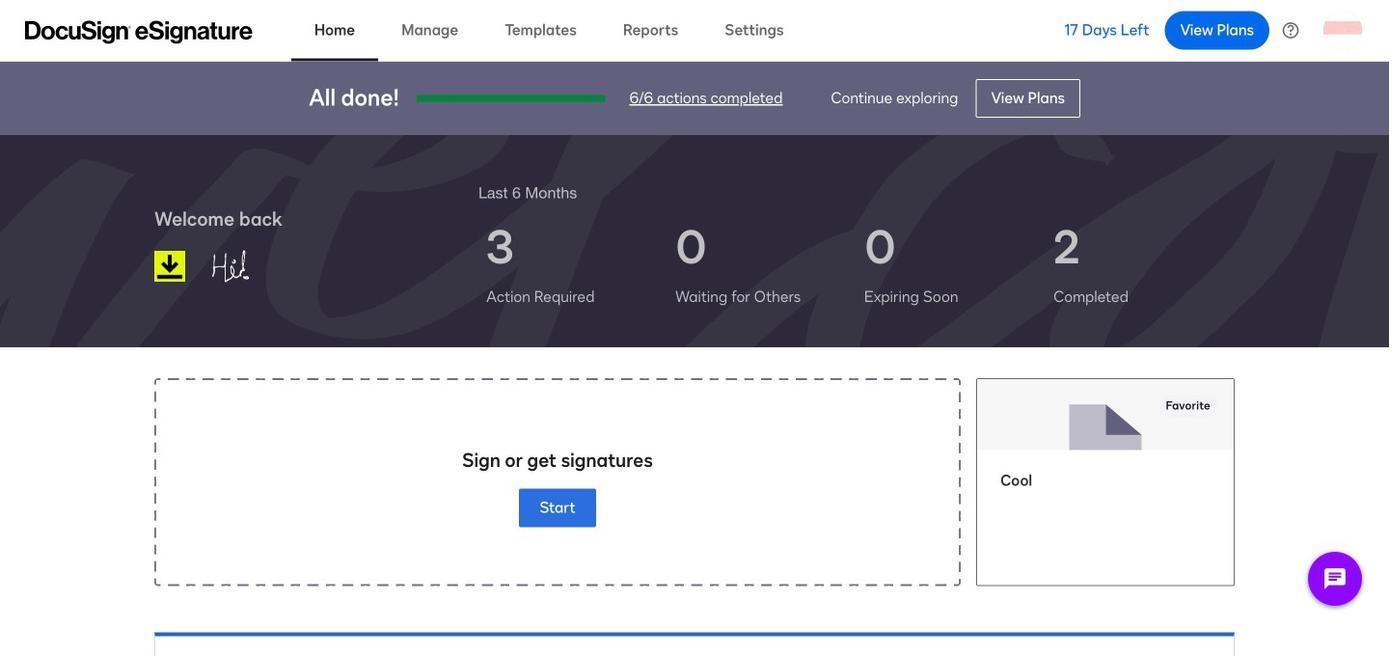 Task type: vqa. For each thing, say whether or not it's contained in the screenshot.
trash image
no



Task type: locate. For each thing, give the bounding box(es) containing it.
heading
[[479, 181, 577, 205]]

use cool image
[[978, 379, 1234, 524]]

your uploaded profile image image
[[1324, 11, 1363, 50]]

generic name image
[[202, 241, 302, 291]]

docusign esignature image
[[25, 21, 253, 44]]

list
[[479, 205, 1235, 324]]

docusignlogo image
[[154, 251, 185, 282]]



